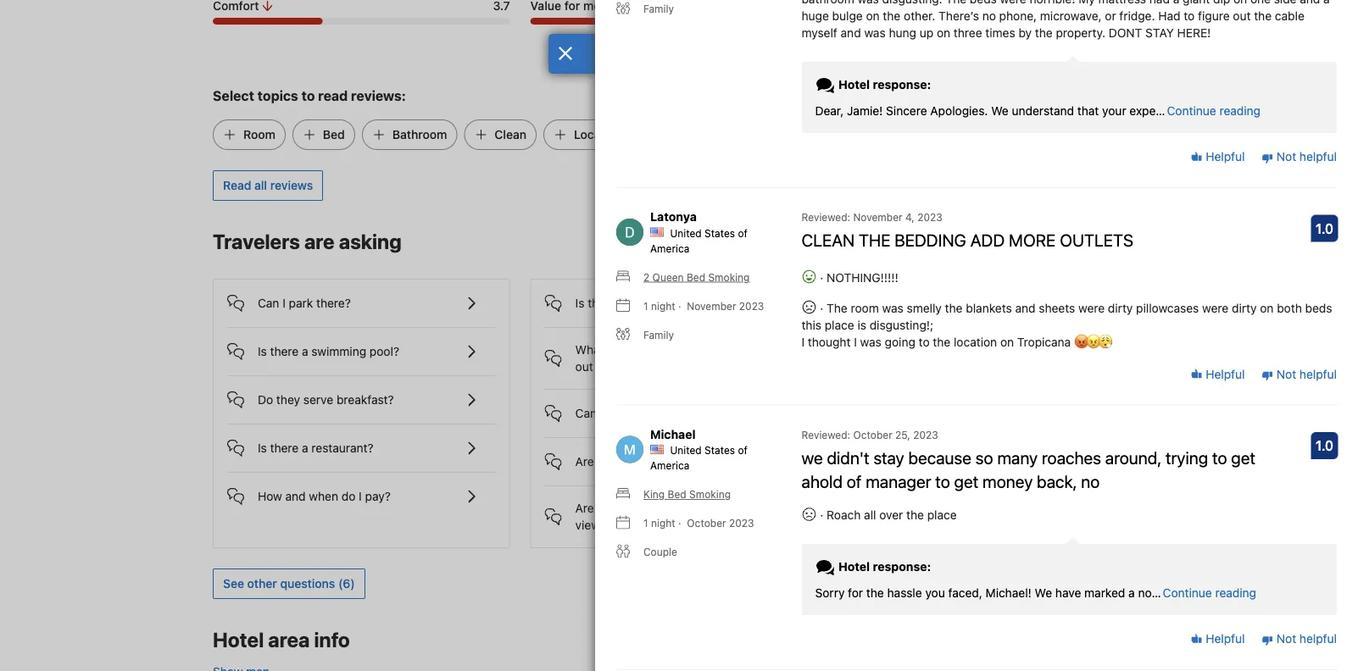 Task type: locate. For each thing, give the bounding box(es) containing it.
for left las
[[1080, 47, 1094, 59]]

and right the in
[[700, 343, 720, 357]]

the inside the what are the check-in and check- out times?
[[628, 343, 646, 357]]

states up 2 queen bed smoking
[[705, 227, 735, 239]]

topics
[[258, 88, 298, 104]]

0 vertical spatial helpful
[[1300, 150, 1337, 164]]

questions up the no
[[1067, 454, 1120, 468]]

2
[[644, 271, 650, 283]]

0 vertical spatial united states of america
[[650, 227, 748, 254]]

can i bring my pet?
[[575, 407, 681, 421]]

vegas
[[1116, 47, 1146, 59]]

1 states from the top
[[705, 227, 735, 239]]

travelers
[[213, 230, 300, 253]]

1 helpful button from the top
[[1191, 149, 1245, 166]]

· for ·
[[817, 301, 827, 315]]

get right 'trying'
[[1231, 448, 1256, 467]]

stay
[[874, 448, 905, 467]]

1 vertical spatial 1.0
[[1316, 438, 1334, 454]]

1 horizontal spatial dirty
[[1232, 301, 1257, 315]]

0 horizontal spatial are
[[304, 230, 335, 253]]

1 horizontal spatial get
[[1231, 448, 1256, 467]]

get down instant
[[954, 471, 979, 491]]

0 vertical spatial all
[[254, 178, 267, 192]]

2023
[[918, 211, 943, 223], [739, 300, 764, 312], [913, 429, 939, 441], [729, 518, 754, 529]]

united states of america for clean
[[650, 227, 748, 254]]

1 vertical spatial america
[[650, 460, 690, 472]]

there left spa?
[[588, 296, 616, 310]]

1 horizontal spatial check-
[[723, 343, 761, 357]]

0 vertical spatial continue reading link
[[1167, 102, 1261, 119]]

dirty up 😡😠😮‍💨
[[1108, 301, 1133, 315]]

november up the
[[853, 211, 903, 223]]

0 horizontal spatial all
[[254, 178, 267, 192]]

1 horizontal spatial and
[[700, 343, 720, 357]]

2 united from the top
[[670, 445, 702, 456]]

scored 1.0 element
[[1311, 215, 1338, 242], [1311, 432, 1338, 459]]

0 vertical spatial reviewed:
[[802, 211, 851, 223]]

check- right the in
[[723, 343, 761, 357]]

i inside "button"
[[359, 490, 362, 504]]

· up this
[[817, 301, 827, 315]]

all left over
[[864, 508, 876, 522]]

with for an
[[667, 502, 690, 515]]

2 united states of america from the top
[[650, 445, 748, 472]]

1 vertical spatial are
[[608, 343, 625, 357]]

0 vertical spatial helpful
[[1203, 150, 1245, 164]]

of down didn't
[[847, 471, 862, 491]]

2 vertical spatial we
[[1035, 586, 1052, 600]]

1 horizontal spatial for
[[1080, 47, 1094, 59]]

1 with from the top
[[667, 455, 690, 469]]

1 were from the left
[[1079, 301, 1105, 315]]

i down this
[[802, 335, 805, 349]]

1.0
[[1316, 220, 1334, 236], [1316, 438, 1334, 454]]

restaurant?
[[312, 441, 374, 455]]

continue right expe…
[[1167, 104, 1217, 118]]

hotel response: for the
[[836, 560, 931, 574]]

king bed smoking
[[644, 489, 731, 501]]

1 not helpful button from the top
[[1262, 149, 1337, 166]]

1 vertical spatial hotel
[[839, 560, 870, 574]]

0 vertical spatial not helpful
[[1274, 150, 1337, 164]]

0 vertical spatial 1
[[644, 300, 648, 312]]

ocean
[[709, 502, 743, 515]]

1 vertical spatial not
[[1277, 367, 1297, 381]]

0 vertical spatial can
[[258, 296, 279, 310]]

and inside how and when do i pay? "button"
[[285, 490, 306, 504]]

2 vertical spatial helpful button
[[1191, 631, 1245, 648]]

is down do
[[258, 441, 267, 455]]

are inside the what are the check-in and check- out times?
[[608, 343, 625, 357]]

1.0 for we didn't stay because so many roaches around, trying to get ahold of manager to get money back, no
[[1316, 438, 1334, 454]]

is up what
[[575, 296, 585, 310]]

1 vertical spatial can
[[575, 407, 597, 421]]

of for we
[[738, 445, 748, 456]]

all right read
[[254, 178, 267, 192]]

0 vertical spatial united
[[670, 227, 702, 239]]

1 vertical spatial 1
[[644, 518, 648, 529]]

of inside we didn't stay because so many roaches around, trying to get ahold of manager to get money back, no
[[847, 471, 862, 491]]

are there rooms with an ocean view? button
[[545, 487, 813, 534]]

i
[[283, 296, 286, 310], [802, 335, 805, 349], [854, 335, 857, 349], [600, 407, 603, 421], [359, 490, 362, 504]]

1 vertical spatial continue
[[1163, 586, 1212, 600]]

see inside see availability button
[[1052, 236, 1073, 250]]

0 vertical spatial are
[[304, 230, 335, 253]]

see inside see other questions (6) button
[[223, 577, 244, 591]]

0 horizontal spatial place
[[825, 318, 854, 332]]

with down 'michael'
[[667, 455, 690, 469]]

a inside is there a spa? button
[[620, 296, 626, 310]]

we have an instant answer to most questions
[[874, 454, 1120, 468]]

3 helpful from the top
[[1300, 632, 1337, 646]]

there up view?
[[597, 502, 626, 515]]

is for is there a restaurant?
[[258, 441, 267, 455]]

king
[[644, 489, 665, 501]]

were right pillowcases
[[1203, 301, 1229, 315]]

helpful for 3rd not helpful button from the bottom's helpful button
[[1203, 150, 1245, 164]]

and inside the what are the check-in and check- out times?
[[700, 343, 720, 357]]

1 america from the top
[[650, 242, 690, 254]]

hotel
[[839, 77, 870, 91], [839, 560, 870, 574], [213, 628, 264, 652]]

is there a swimming pool? button
[[227, 328, 496, 362]]

an inside are there rooms with an ocean view?
[[693, 502, 706, 515]]

las
[[1097, 47, 1113, 59]]

united down 'michael'
[[670, 445, 702, 456]]

on right location at the right of page
[[1001, 335, 1014, 349]]

2 vertical spatial and
[[285, 490, 306, 504]]

1 vertical spatial not helpful
[[1274, 367, 1337, 381]]

questions inside button
[[280, 577, 335, 591]]

states
[[705, 227, 735, 239], [705, 445, 735, 456]]

0 horizontal spatial questions
[[280, 577, 335, 591]]

hotel response: up jamie!
[[836, 77, 931, 91]]

response: up 'hassle'
[[873, 560, 931, 574]]

0 horizontal spatial an
[[693, 502, 706, 515]]

1 horizontal spatial see
[[1052, 236, 1073, 250]]

1 helpful from the top
[[1203, 150, 1245, 164]]

1 vertical spatial hotel response:
[[836, 560, 931, 574]]

check- down spa?
[[649, 343, 687, 357]]

view?
[[575, 518, 606, 532]]

2 with from the top
[[667, 502, 690, 515]]

we
[[991, 104, 1009, 118], [874, 454, 891, 468], [1035, 586, 1052, 600]]

reviewed: up 'we'
[[802, 429, 851, 441]]

are inside are there rooms with an ocean view?
[[575, 502, 594, 515]]

1 vertical spatial united
[[670, 445, 702, 456]]

3 not from the top
[[1277, 632, 1297, 646]]

place down the the
[[825, 318, 854, 332]]

october
[[853, 429, 893, 441], [687, 518, 726, 529]]

1 1.0 from the top
[[1316, 220, 1334, 236]]

united down latonya
[[670, 227, 702, 239]]

1 scored 1.0 element from the top
[[1311, 215, 1338, 242]]

0 vertical spatial america
[[650, 242, 690, 254]]

many
[[998, 448, 1038, 467]]

continue reading link
[[1167, 102, 1261, 119], [1163, 585, 1257, 602]]

rooms for an
[[629, 502, 664, 515]]

around,
[[1106, 448, 1162, 467]]

we up "manager"
[[874, 454, 891, 468]]

roaches
[[1042, 448, 1101, 467]]

clean
[[495, 128, 527, 142]]

hotel up sorry
[[839, 560, 870, 574]]

a left balcony? at the right
[[693, 455, 699, 469]]

an left instant
[[923, 454, 936, 468]]

were
[[1079, 301, 1105, 315], [1203, 301, 1229, 315]]

0 vertical spatial 1.0
[[1316, 220, 1334, 236]]

october up the 'stay'
[[853, 429, 893, 441]]

1 family from the top
[[644, 3, 674, 15]]

1 reviewed: from the top
[[802, 211, 851, 223]]

night down queen
[[651, 300, 676, 312]]

michael!
[[986, 586, 1032, 600]]

to right 'trying'
[[1213, 448, 1227, 467]]

1 down 2
[[644, 300, 648, 312]]

1 vertical spatial see
[[223, 577, 244, 591]]

1 vertical spatial united states of america
[[650, 445, 748, 472]]

there for is there a swimming pool?
[[270, 345, 299, 359]]

are inside are there rooms with a balcony? button
[[575, 455, 594, 469]]

helpful for third not helpful button from the top
[[1300, 632, 1337, 646]]

2 vertical spatial not helpful button
[[1262, 631, 1337, 648]]

to down because
[[936, 471, 950, 491]]

can i bring my pet? button
[[545, 390, 813, 424]]

are left asking
[[304, 230, 335, 253]]

0 vertical spatial is
[[575, 296, 585, 310]]

family up the what are the check-in and check- out times?
[[644, 329, 674, 341]]

see for see availability
[[1052, 236, 1073, 250]]

hotel response: up 'hassle'
[[836, 560, 931, 574]]

0 vertical spatial was
[[882, 301, 904, 315]]

rooms inside are there rooms with an ocean view?
[[629, 502, 664, 515]]

· left the roach
[[820, 508, 824, 522]]

0 horizontal spatial were
[[1079, 301, 1105, 315]]

is there a spa?
[[575, 296, 655, 310]]

nothing!!!!!
[[827, 270, 899, 284]]

no
[[1081, 471, 1100, 491]]

back,
[[1037, 471, 1077, 491]]

value for money 3.4 meter
[[531, 18, 828, 25]]

0 vertical spatial scored 1.0 element
[[1311, 215, 1338, 242]]

2 queen bed smoking
[[644, 271, 750, 283]]

a left swimming
[[302, 345, 308, 359]]

smoking up 1 night · november 2023
[[708, 271, 750, 283]]

night
[[651, 300, 676, 312], [651, 518, 676, 529]]

a inside are there rooms with a balcony? button
[[693, 455, 699, 469]]

helpful for 2nd not helpful button
[[1300, 367, 1337, 381]]

i right thought
[[854, 335, 857, 349]]

· for · nothing!!!!!
[[820, 270, 824, 284]]

october down "ocean"
[[687, 518, 726, 529]]

1 vertical spatial states
[[705, 445, 735, 456]]

0 horizontal spatial see
[[223, 577, 244, 591]]

have left the marked
[[1056, 586, 1081, 600]]

1 vertical spatial continue reading link
[[1163, 585, 1257, 602]]

hotel left area
[[213, 628, 264, 652]]

helpful button for third not helpful button from the top
[[1191, 631, 1245, 648]]

2 reviewed: from the top
[[802, 429, 851, 441]]

0 vertical spatial not helpful button
[[1262, 149, 1337, 166]]

1 vertical spatial questions
[[280, 577, 335, 591]]

ahold
[[802, 471, 843, 491]]

· for · roach all over the place
[[820, 508, 824, 522]]

1 vertical spatial reviewed:
[[802, 429, 851, 441]]

2 scored 1.0 element from the top
[[1311, 432, 1338, 459]]

2 vertical spatial helpful
[[1300, 632, 1337, 646]]

to left most in the right bottom of the page
[[1022, 454, 1033, 468]]

1 vertical spatial response:
[[873, 560, 931, 574]]

1 horizontal spatial are
[[608, 343, 625, 357]]

an up 1 night · october 2023 on the bottom
[[693, 502, 706, 515]]

1 1 from the top
[[644, 300, 648, 312]]

rooms inside button
[[629, 455, 664, 469]]

2 not helpful button from the top
[[1262, 366, 1337, 383]]

· nothing!!!!!
[[817, 270, 899, 284]]

my
[[638, 407, 654, 421]]

2 not from the top
[[1277, 367, 1297, 381]]

read all reviews
[[223, 178, 313, 192]]

2 helpful from the top
[[1300, 367, 1337, 381]]

bed
[[323, 128, 345, 142], [687, 271, 706, 283], [668, 489, 687, 501]]

are
[[575, 455, 594, 469], [575, 502, 594, 515]]

scored 1.0 element for clean the bedding add more outlets
[[1311, 215, 1338, 242]]

2 family from the top
[[644, 329, 674, 341]]

with inside button
[[667, 455, 690, 469]]

2 states from the top
[[705, 445, 735, 456]]

a for restaurant?
[[302, 441, 308, 455]]

1 vertical spatial helpful
[[1203, 367, 1245, 381]]

see left 'other'
[[223, 577, 244, 591]]

latonya
[[650, 210, 697, 224]]

2 1 from the top
[[644, 518, 648, 529]]

0 vertical spatial we
[[991, 104, 1009, 118]]

comfort 3.7 meter
[[213, 18, 510, 25]]

1 united states of america from the top
[[650, 227, 748, 254]]

of
[[738, 227, 748, 239], [738, 445, 748, 456], [847, 471, 862, 491]]

we right michael! on the bottom right of the page
[[1035, 586, 1052, 600]]

apologies.
[[931, 104, 988, 118]]

1 horizontal spatial can
[[575, 407, 597, 421]]

1 vertical spatial we
[[874, 454, 891, 468]]

travelers are asking
[[213, 230, 402, 253]]

there down bring
[[597, 455, 626, 469]]

see left availability
[[1052, 236, 1073, 250]]

1 vertical spatial night
[[651, 518, 676, 529]]

place inside the room was smelly the blankets and sheets were dirty pillowcases were dirty on both beds this place is disgusting!; i thought i was going to the location on tropicana 😡😠😮‍💨
[[825, 318, 854, 332]]

3 helpful from the top
[[1203, 632, 1245, 646]]

a inside is there a restaurant? button
[[302, 441, 308, 455]]

continue reading link for sorry for the hassle you faced, michael! we have marked a no… continue reading
[[1163, 585, 1257, 602]]

i right do
[[359, 490, 362, 504]]

0 horizontal spatial have
[[894, 454, 920, 468]]

can left bring
[[575, 407, 597, 421]]

1 rooms from the top
[[629, 455, 664, 469]]

were up 😡😠😮‍💨
[[1079, 301, 1105, 315]]

continue reading link right no…
[[1163, 585, 1257, 602]]

when
[[309, 490, 338, 504]]

2 were from the left
[[1203, 301, 1229, 315]]

america up king bed smoking link
[[650, 460, 690, 472]]

2 america from the top
[[650, 460, 690, 472]]

with down king bed smoking
[[667, 502, 690, 515]]

1 night from the top
[[651, 300, 676, 312]]

0 vertical spatial have
[[894, 454, 920, 468]]

2 are from the top
[[575, 502, 594, 515]]

and inside the room was smelly the blankets and sheets were dirty pillowcases were dirty on both beds this place is disgusting!; i thought i was going to the location on tropicana 😡😠😮‍💨
[[1015, 301, 1036, 315]]

2 horizontal spatial and
[[1015, 301, 1036, 315]]

night for we didn't stay because so many roaches around, trying to get ahold of manager to get money back, no
[[651, 518, 676, 529]]

0 vertical spatial hotel response:
[[836, 77, 931, 91]]

1 check- from the left
[[649, 343, 687, 357]]

questions left "(6)"
[[280, 577, 335, 591]]

area
[[268, 628, 310, 652]]

a for swimming
[[302, 345, 308, 359]]

king bed smoking link
[[616, 487, 731, 502]]

of up "ocean"
[[738, 445, 748, 456]]

helpful button for 2nd not helpful button
[[1191, 366, 1245, 383]]

united states of america down latonya
[[650, 227, 748, 254]]

1 united from the top
[[670, 227, 702, 239]]

0 horizontal spatial can
[[258, 296, 279, 310]]

to inside the room was smelly the blankets and sheets were dirty pillowcases were dirty on both beds this place is disgusting!; i thought i was going to the location on tropicana 😡😠😮‍💨
[[919, 335, 930, 349]]

are for are there rooms with an ocean view?
[[575, 502, 594, 515]]

see other questions (6) button
[[213, 569, 365, 599]]

bed right queen
[[687, 271, 706, 283]]

smoking up "ocean"
[[689, 489, 731, 501]]

of for clean
[[738, 227, 748, 239]]

1 are from the top
[[575, 455, 594, 469]]

was down is
[[860, 335, 882, 349]]

do they serve breakfast? button
[[227, 376, 496, 410]]

there down they
[[270, 441, 299, 455]]

november down 2 queen bed smoking
[[687, 300, 736, 312]]

1 helpful from the top
[[1300, 150, 1337, 164]]

night for clean the bedding add more outlets
[[651, 300, 676, 312]]

rooms up king
[[629, 455, 664, 469]]

1 vertical spatial was
[[860, 335, 882, 349]]

united
[[670, 227, 702, 239], [670, 445, 702, 456]]

have up "manager"
[[894, 454, 920, 468]]

2 night from the top
[[651, 518, 676, 529]]

the up times? on the bottom of the page
[[628, 343, 646, 357]]

night up couple
[[651, 518, 676, 529]]

1 vertical spatial october
[[687, 518, 726, 529]]

1 hotel response: from the top
[[836, 77, 931, 91]]

can left park
[[258, 296, 279, 310]]

0 vertical spatial questions
[[1067, 454, 1120, 468]]

2 vertical spatial of
[[847, 471, 862, 491]]

place right over
[[927, 508, 957, 522]]

(6)
[[338, 577, 355, 591]]

a left restaurant?
[[302, 441, 308, 455]]

1 response: from the top
[[873, 77, 931, 91]]

for right sorry
[[848, 586, 863, 600]]

0 vertical spatial an
[[923, 454, 936, 468]]

0 vertical spatial are
[[575, 455, 594, 469]]

0 horizontal spatial get
[[954, 471, 979, 491]]

with inside are there rooms with an ocean view?
[[667, 502, 690, 515]]

other
[[247, 577, 277, 591]]

are up times? on the bottom of the page
[[608, 343, 625, 357]]

0 vertical spatial november
[[853, 211, 903, 223]]

2 vertical spatial is
[[258, 441, 267, 455]]

·
[[820, 270, 824, 284], [678, 300, 681, 312], [817, 301, 827, 315], [820, 508, 824, 522], [678, 518, 681, 529]]

are for the
[[608, 343, 625, 357]]

1 vertical spatial family
[[644, 329, 674, 341]]

a left spa?
[[620, 296, 626, 310]]

2 hotel response: from the top
[[836, 560, 931, 574]]

1 down king
[[644, 518, 648, 529]]

2023 down 2 queen bed smoking
[[739, 300, 764, 312]]

3 helpful button from the top
[[1191, 631, 1245, 648]]

there for are there rooms with an ocean view?
[[597, 502, 626, 515]]

there up they
[[270, 345, 299, 359]]

2 helpful button from the top
[[1191, 366, 1245, 383]]

1 night · october 2023
[[644, 518, 754, 529]]

they
[[276, 393, 300, 407]]

1 horizontal spatial an
[[923, 454, 936, 468]]

1 horizontal spatial have
[[1056, 586, 1081, 600]]

a inside is there a swimming pool? button
[[302, 345, 308, 359]]

there for is there a restaurant?
[[270, 441, 299, 455]]

0 horizontal spatial for
[[848, 586, 863, 600]]

your
[[1102, 104, 1127, 118]]

response: for sincere
[[873, 77, 931, 91]]

bed down "read"
[[323, 128, 345, 142]]

0 vertical spatial states
[[705, 227, 735, 239]]

to right going
[[919, 335, 930, 349]]

reviewed: up clean
[[802, 211, 851, 223]]

see for see other questions (6)
[[223, 577, 244, 591]]

what
[[575, 343, 604, 357]]

1 horizontal spatial was
[[882, 301, 904, 315]]

0 vertical spatial get
[[1231, 448, 1256, 467]]

helpful button for 3rd not helpful button from the bottom
[[1191, 149, 1245, 166]]

there
[[588, 296, 616, 310], [270, 345, 299, 359], [270, 441, 299, 455], [597, 455, 626, 469], [597, 502, 626, 515]]

2 vertical spatial not helpful
[[1274, 632, 1337, 646]]

2 helpful from the top
[[1203, 367, 1245, 381]]

0 vertical spatial of
[[738, 227, 748, 239]]

on left 'both'
[[1260, 301, 1274, 315]]

with
[[667, 455, 690, 469], [667, 502, 690, 515]]

america up queen
[[650, 242, 690, 254]]

2 1.0 from the top
[[1316, 438, 1334, 454]]

helpful for helpful button for 2nd not helpful button
[[1203, 367, 1245, 381]]

dirty left 'both'
[[1232, 301, 1257, 315]]

sorry for the hassle you faced, michael! we have marked a no… continue reading
[[815, 586, 1257, 600]]

room
[[243, 128, 275, 142]]

response: up 'sincere'
[[873, 77, 931, 91]]

0 vertical spatial see
[[1052, 236, 1073, 250]]

continue reading link right expe…
[[1167, 102, 1261, 119]]

0 vertical spatial hotel
[[839, 77, 870, 91]]

the
[[945, 301, 963, 315], [933, 335, 951, 349], [628, 343, 646, 357], [907, 508, 924, 522], [867, 586, 884, 600]]

add
[[971, 230, 1005, 250]]

states up king bed smoking
[[705, 445, 735, 456]]

i left park
[[283, 296, 286, 310]]

0 vertical spatial not
[[1277, 150, 1297, 164]]

1 horizontal spatial october
[[853, 429, 893, 441]]

can for can i park there?
[[258, 296, 279, 310]]

0 vertical spatial rooms
[[629, 455, 664, 469]]

2 check- from the left
[[723, 343, 761, 357]]

0 vertical spatial place
[[825, 318, 854, 332]]

all
[[254, 178, 267, 192], [864, 508, 876, 522]]

blankets
[[966, 301, 1012, 315]]

2 response: from the top
[[873, 560, 931, 574]]

1 night · november 2023
[[644, 300, 764, 312]]

breakfast?
[[337, 393, 394, 407]]

was
[[882, 301, 904, 315], [860, 335, 882, 349]]

reviewed:
[[802, 211, 851, 223], [802, 429, 851, 441]]

a for spa?
[[620, 296, 626, 310]]

there inside are there rooms with an ocean view?
[[597, 502, 626, 515]]

this
[[802, 318, 822, 332]]

and left "sheets"
[[1015, 301, 1036, 315]]

2 rooms from the top
[[629, 502, 664, 515]]

0 vertical spatial with
[[667, 455, 690, 469]]

low score for las vegas
[[1029, 47, 1146, 59]]

hotel area info
[[213, 628, 350, 652]]

are there rooms with an ocean view?
[[575, 502, 743, 532]]

can for can i bring my pet?
[[575, 407, 597, 421]]



Task type: vqa. For each thing, say whether or not it's contained in the screenshot.
top Hotel
yes



Task type: describe. For each thing, give the bounding box(es) containing it.
1 dirty from the left
[[1108, 301, 1133, 315]]

1 horizontal spatial all
[[864, 508, 876, 522]]

marked
[[1085, 586, 1126, 600]]

to left "read"
[[302, 88, 315, 104]]

states for we didn't stay because so many roaches around, trying to get ahold of manager to get money back, no
[[705, 445, 735, 456]]

helpful for helpful button related to third not helpful button from the top
[[1203, 632, 1245, 646]]

united for clean
[[670, 227, 702, 239]]

2 not helpful from the top
[[1274, 367, 1337, 381]]

1 horizontal spatial place
[[927, 508, 957, 522]]

· down king bed smoking link
[[678, 518, 681, 529]]

reviewed: for clean
[[802, 211, 851, 223]]

location
[[574, 128, 622, 142]]

spa?
[[629, 296, 655, 310]]

1 not helpful from the top
[[1274, 150, 1337, 164]]

expe…
[[1130, 104, 1166, 118]]

a left no…
[[1129, 586, 1135, 600]]

pillowcases
[[1136, 301, 1199, 315]]

dear,
[[815, 104, 844, 118]]

hotel for for
[[839, 560, 870, 574]]

states for clean the bedding add more outlets
[[705, 227, 735, 239]]

out
[[575, 360, 593, 374]]

the right the "smelly"
[[945, 301, 963, 315]]

continue reading link for dear, jamie! sincere apologies. we understand that your expe… continue reading
[[1167, 102, 1261, 119]]

faced,
[[949, 586, 983, 600]]

1 for we didn't stay because so many roaches around, trying to get ahold of manager to get money back, no
[[644, 518, 648, 529]]

25,
[[896, 429, 911, 441]]

score
[[1051, 47, 1078, 59]]

so
[[976, 448, 994, 467]]

· roach all over the place
[[817, 508, 957, 522]]

1 vertical spatial for
[[848, 586, 863, 600]]

read
[[223, 178, 251, 192]]

select topics to read reviews:
[[213, 88, 406, 104]]

hotel for jamie!
[[839, 77, 870, 91]]

0 vertical spatial for
[[1080, 47, 1094, 59]]

understand
[[1012, 104, 1074, 118]]

how and when do i pay? button
[[227, 473, 496, 507]]

over
[[880, 508, 903, 522]]

is there a spa? button
[[545, 280, 813, 314]]

reviews:
[[351, 88, 406, 104]]

times?
[[597, 360, 632, 374]]

info
[[314, 628, 350, 652]]

are there rooms with a balcony? button
[[545, 438, 813, 472]]

response: for the
[[873, 560, 931, 574]]

select
[[213, 88, 254, 104]]

the left 'hassle'
[[867, 586, 884, 600]]

is there a restaurant? button
[[227, 425, 496, 459]]

america for clean
[[650, 242, 690, 254]]

0 horizontal spatial we
[[874, 454, 891, 468]]

in
[[687, 343, 696, 357]]

do
[[258, 393, 273, 407]]

2 horizontal spatial we
[[1035, 586, 1052, 600]]

1 horizontal spatial questions
[[1067, 454, 1120, 468]]

1 vertical spatial get
[[954, 471, 979, 491]]

2 dirty from the left
[[1232, 301, 1257, 315]]

2 vertical spatial hotel
[[213, 628, 264, 652]]

instant
[[940, 454, 977, 468]]

you
[[926, 586, 945, 600]]

2 vertical spatial bed
[[668, 489, 687, 501]]

are for are there rooms with a balcony?
[[575, 455, 594, 469]]

1 vertical spatial bed
[[687, 271, 706, 283]]

0 vertical spatial bed
[[323, 128, 345, 142]]

reviewed: november 4, 2023
[[802, 211, 943, 223]]

sheets
[[1039, 301, 1075, 315]]

the left location at the right of page
[[933, 335, 951, 349]]

can i park there?
[[258, 296, 351, 310]]

michael
[[650, 427, 696, 441]]

park
[[289, 296, 313, 310]]

pay?
[[365, 490, 391, 504]]

1 not from the top
[[1277, 150, 1297, 164]]

reviews
[[270, 178, 313, 192]]

do
[[342, 490, 356, 504]]

close image
[[558, 47, 573, 60]]

0 vertical spatial continue
[[1167, 104, 1217, 118]]

thought
[[808, 335, 851, 349]]

3 not helpful from the top
[[1274, 632, 1337, 646]]

how and when do i pay?
[[258, 490, 391, 504]]

rooms for a
[[629, 455, 664, 469]]

united for we
[[670, 445, 702, 456]]

manager
[[866, 471, 931, 491]]

1 horizontal spatial we
[[991, 104, 1009, 118]]

beds
[[1306, 301, 1333, 315]]

location 4.5 meter
[[848, 18, 1146, 25]]

low
[[1029, 47, 1048, 59]]

1 vertical spatial smoking
[[689, 489, 731, 501]]

smelly
[[907, 301, 942, 315]]

bring
[[607, 407, 635, 421]]

1 for clean the bedding add more outlets
[[644, 300, 648, 312]]

swimming
[[312, 345, 366, 359]]

0 horizontal spatial october
[[687, 518, 726, 529]]

serve
[[303, 393, 333, 407]]

1 vertical spatial november
[[687, 300, 736, 312]]

the room was smelly the blankets and sheets were dirty pillowcases were dirty on both beds this place is disgusting!; i thought i was going to the location on tropicana 😡😠😮‍💨
[[802, 301, 1333, 349]]

0 vertical spatial smoking
[[708, 271, 750, 283]]

queen
[[653, 271, 684, 283]]

sorry
[[815, 586, 845, 600]]

united states of america for we
[[650, 445, 748, 472]]

do they serve breakfast?
[[258, 393, 394, 407]]

is there a swimming pool?
[[258, 345, 399, 359]]

couple
[[644, 546, 677, 558]]

3 not helpful button from the top
[[1262, 631, 1337, 648]]

0 horizontal spatial was
[[860, 335, 882, 349]]

is for is there a swimming pool?
[[258, 345, 267, 359]]

what are the check-in and check- out times? button
[[545, 328, 813, 376]]

roach
[[827, 508, 861, 522]]

trying
[[1166, 448, 1209, 467]]

disgusting!;
[[870, 318, 934, 332]]

i left bring
[[600, 407, 603, 421]]

money
[[983, 471, 1033, 491]]

asking
[[339, 230, 402, 253]]

reviewed: october 25, 2023
[[802, 429, 939, 441]]

there for are there rooms with a balcony?
[[597, 455, 626, 469]]

2023 right 4,
[[918, 211, 943, 223]]

helpful for 3rd not helpful button from the bottom
[[1300, 150, 1337, 164]]

read
[[318, 88, 348, 104]]

bathroom
[[392, 128, 447, 142]]

0 vertical spatial reading
[[1220, 104, 1261, 118]]

1 vertical spatial reading
[[1216, 586, 1257, 600]]

scored 1.0 element for we didn't stay because so many roaches around, trying to get ahold of manager to get money back, no
[[1311, 432, 1338, 459]]

is for is there a spa?
[[575, 296, 585, 310]]

didn't
[[827, 448, 870, 467]]

that
[[1078, 104, 1099, 118]]

hotel response: for sincere
[[836, 77, 931, 91]]

america for we
[[650, 460, 690, 472]]

see other questions (6)
[[223, 577, 355, 591]]

1.0 for clean the bedding add more outlets
[[1316, 220, 1334, 236]]

both
[[1277, 301, 1302, 315]]

no…
[[1138, 586, 1161, 600]]

there for is there a spa?
[[588, 296, 616, 310]]

all inside read all reviews button
[[254, 178, 267, 192]]

are for asking
[[304, 230, 335, 253]]

with for a
[[667, 455, 690, 469]]

balcony?
[[702, 455, 751, 469]]

jamie!
[[847, 104, 883, 118]]

going
[[885, 335, 916, 349]]

clean
[[802, 230, 855, 250]]

2 queen bed smoking link
[[616, 269, 750, 285]]

2023 right 25,
[[913, 429, 939, 441]]

the right over
[[907, 508, 924, 522]]

most
[[1036, 454, 1064, 468]]

2023 down "ocean"
[[729, 518, 754, 529]]

room
[[851, 301, 879, 315]]

· down "2 queen bed smoking" link
[[678, 300, 681, 312]]

0 vertical spatial on
[[1260, 301, 1274, 315]]

because
[[909, 448, 972, 467]]

0 vertical spatial october
[[853, 429, 893, 441]]

1 vertical spatial on
[[1001, 335, 1014, 349]]

reviewed: for we
[[802, 429, 851, 441]]

1 horizontal spatial november
[[853, 211, 903, 223]]

can i park there? button
[[227, 280, 496, 314]]

sincere
[[886, 104, 927, 118]]



